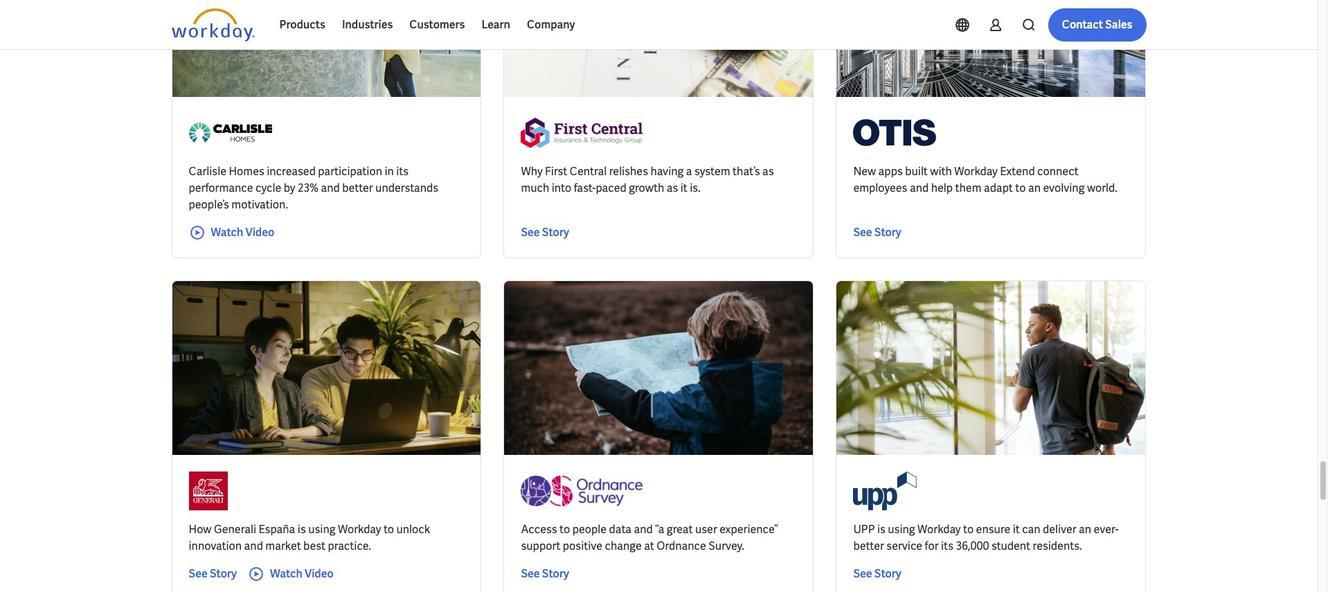 Task type: describe. For each thing, give the bounding box(es) containing it.
and inside how generali españa is using workday to unlock innovation and market best practice.
[[244, 539, 263, 553]]

data
[[609, 522, 632, 536]]

story for access to people data and "a great user experience" support positive change at ordnance survey.
[[542, 566, 569, 581]]

contact
[[1062, 17, 1103, 32]]

a
[[686, 164, 692, 178]]

new apps built with workday extend connect employees and help them adapt to an evolving world.
[[853, 164, 1118, 195]]

customers
[[410, 17, 465, 32]]

workday inside how generali españa is using workday to unlock innovation and market best practice.
[[338, 522, 381, 536]]

company button
[[519, 8, 583, 42]]

23%
[[298, 181, 319, 195]]

carlisle homes increased participation in its performance cycle by 23% and better understands people's motivation.
[[189, 164, 438, 212]]

help
[[931, 181, 953, 195]]

españa
[[259, 522, 295, 536]]

more
[[475, 15, 498, 28]]

better for understands
[[342, 181, 373, 195]]

see for access to people data and "a great user experience" support positive change at ordnance survey.
[[521, 566, 540, 581]]

business
[[343, 15, 382, 28]]

paced
[[596, 181, 627, 195]]

1 vertical spatial watch video link
[[248, 566, 334, 582]]

more button
[[464, 8, 526, 35]]

change
[[605, 539, 642, 553]]

practice.
[[328, 539, 371, 553]]

clear
[[541, 15, 565, 28]]

see down innovation
[[189, 566, 208, 581]]

access to people data and "a great user experience" support positive change at ordnance survey.
[[521, 522, 778, 553]]

clear all button
[[537, 8, 582, 35]]

why
[[521, 164, 543, 178]]

extend
[[1000, 164, 1035, 178]]

user
[[695, 522, 717, 536]]

deliver
[[1043, 522, 1077, 536]]

support
[[521, 539, 560, 553]]

see story link down innovation
[[189, 566, 237, 582]]

that's
[[733, 164, 760, 178]]

industry button
[[245, 8, 320, 35]]

experience"
[[720, 522, 778, 536]]

see story down innovation
[[189, 566, 237, 581]]

first
[[545, 164, 567, 178]]

and inside "carlisle homes increased participation in its performance cycle by 23% and better understands people's motivation."
[[321, 181, 340, 195]]

built
[[905, 164, 928, 178]]

learn
[[482, 17, 510, 32]]

great
[[667, 522, 693, 536]]

system
[[695, 164, 730, 178]]

it inside upp is using workday to ensure it can deliver an ever- better service for its 36,000 student residents.
[[1013, 522, 1020, 536]]

contact sales
[[1062, 17, 1133, 32]]

understands
[[375, 181, 438, 195]]

service
[[887, 539, 923, 553]]

see for new apps built with workday extend connect employees and help them adapt to an evolving world.
[[853, 225, 872, 239]]

company
[[527, 17, 575, 32]]

access
[[521, 522, 557, 536]]

products
[[279, 17, 325, 32]]

see story link for why first central relishes having a system that's as much into fast-paced growth as it is.
[[521, 224, 569, 241]]

outcome
[[384, 15, 425, 28]]

grupo generali españa image
[[189, 471, 227, 510]]

36,000
[[956, 539, 989, 553]]

them
[[955, 181, 982, 195]]

generali
[[214, 522, 256, 536]]

see for upp is using workday to ensure it can deliver an ever- better service for its 36,000 student residents.
[[853, 566, 872, 581]]

upp
[[853, 522, 875, 536]]

adapt
[[984, 181, 1013, 195]]

to inside upp is using workday to ensure it can deliver an ever- better service for its 36,000 student residents.
[[963, 522, 974, 536]]

residents.
[[1033, 539, 1082, 553]]

is inside upp is using workday to ensure it can deliver an ever- better service for its 36,000 student residents.
[[877, 522, 886, 536]]

why first central relishes having a system that's as much into fast-paced growth as it is.
[[521, 164, 774, 195]]

new
[[853, 164, 876, 178]]

student
[[992, 539, 1031, 553]]

central
[[570, 164, 607, 178]]

0 vertical spatial as
[[763, 164, 774, 178]]

upp group holdings limited image
[[853, 471, 917, 510]]

1 horizontal spatial video
[[305, 566, 334, 581]]

how generali españa is using workday to unlock innovation and market best practice.
[[189, 522, 430, 553]]

upp is using workday to ensure it can deliver an ever- better service for its 36,000 student residents.
[[853, 522, 1119, 553]]

carlisle homes image
[[189, 113, 272, 152]]

watch video for bottom watch video link
[[270, 566, 334, 581]]

at
[[644, 539, 654, 553]]

having
[[651, 164, 684, 178]]

with
[[930, 164, 952, 178]]

people
[[572, 522, 607, 536]]

connect
[[1037, 164, 1079, 178]]

its inside upp is using workday to ensure it can deliver an ever- better service for its 36,000 student residents.
[[941, 539, 954, 553]]

0 horizontal spatial watch
[[211, 225, 243, 239]]

participation
[[318, 164, 382, 178]]



Task type: vqa. For each thing, say whether or not it's contained in the screenshot.
reinvigorated
no



Task type: locate. For each thing, give the bounding box(es) containing it.
in
[[385, 164, 394, 178]]

business outcome button
[[332, 8, 453, 35]]

0 vertical spatial watch video
[[211, 225, 274, 239]]

story down support
[[542, 566, 569, 581]]

see down much
[[521, 225, 540, 239]]

0 horizontal spatial video
[[246, 225, 274, 239]]

story down innovation
[[210, 566, 237, 581]]

by
[[284, 181, 295, 195]]

fast-
[[574, 181, 596, 195]]

it
[[681, 181, 688, 195], [1013, 522, 1020, 536]]

1 vertical spatial its
[[941, 539, 954, 553]]

1 horizontal spatial an
[[1079, 522, 1091, 536]]

can
[[1022, 522, 1041, 536]]

homes
[[229, 164, 264, 178]]

cycle
[[256, 181, 281, 195]]

clear all
[[541, 15, 578, 28]]

using up best
[[308, 522, 336, 536]]

1 horizontal spatial is
[[877, 522, 886, 536]]

Search Customer Stories text field
[[950, 9, 1119, 33]]

to up 36,000 at the right bottom of the page
[[963, 522, 974, 536]]

0 vertical spatial an
[[1028, 181, 1041, 195]]

as down having at top
[[667, 181, 678, 195]]

see down employees
[[853, 225, 872, 239]]

see down support
[[521, 566, 540, 581]]

an
[[1028, 181, 1041, 195], [1079, 522, 1091, 536]]

see story down support
[[521, 566, 569, 581]]

is inside how generali españa is using workday to unlock innovation and market best practice.
[[298, 522, 306, 536]]

0 vertical spatial better
[[342, 181, 373, 195]]

industries
[[342, 17, 393, 32]]

1 horizontal spatial its
[[941, 539, 954, 553]]

watch video link down market at the bottom left
[[248, 566, 334, 582]]

to inside how generali españa is using workday to unlock innovation and market best practice.
[[384, 522, 394, 536]]

1 vertical spatial video
[[305, 566, 334, 581]]

is up best
[[298, 522, 306, 536]]

business outcome
[[343, 15, 425, 28]]

see story link for upp is using workday to ensure it can deliver an ever- better service for its 36,000 student residents.
[[853, 566, 902, 582]]

is.
[[690, 181, 701, 195]]

see story link down employees
[[853, 224, 902, 241]]

video down best
[[305, 566, 334, 581]]

using up service
[[888, 522, 915, 536]]

all
[[567, 15, 578, 28]]

survey.
[[709, 539, 744, 553]]

carlisle
[[189, 164, 226, 178]]

see story link down much
[[521, 224, 569, 241]]

to inside new apps built with workday extend connect employees and help them adapt to an evolving world.
[[1015, 181, 1026, 195]]

and
[[321, 181, 340, 195], [910, 181, 929, 195], [634, 522, 653, 536], [244, 539, 263, 553]]

watch down 'people's'
[[211, 225, 243, 239]]

its
[[396, 164, 409, 178], [941, 539, 954, 553]]

1 horizontal spatial better
[[853, 539, 884, 553]]

ensure
[[976, 522, 1011, 536]]

workday up "them"
[[955, 164, 998, 178]]

products button
[[271, 8, 334, 42]]

better for service
[[853, 539, 884, 553]]

otis elevator company image
[[853, 113, 937, 152]]

performance
[[189, 181, 253, 195]]

and inside access to people data and "a great user experience" support positive change at ordnance survey.
[[634, 522, 653, 536]]

1 vertical spatial better
[[853, 539, 884, 553]]

story down service
[[874, 566, 902, 581]]

see story down service
[[853, 566, 902, 581]]

an down extend
[[1028, 181, 1041, 195]]

to inside access to people data and "a great user experience" support positive change at ordnance survey.
[[560, 522, 570, 536]]

1 is from the left
[[298, 522, 306, 536]]

see story for new apps built with workday extend connect employees and help them adapt to an evolving world.
[[853, 225, 902, 239]]

workday
[[955, 164, 998, 178], [338, 522, 381, 536], [918, 522, 961, 536]]

customers button
[[401, 8, 473, 42]]

0 horizontal spatial better
[[342, 181, 373, 195]]

topic
[[182, 15, 206, 28]]

see story link down support
[[521, 566, 569, 582]]

an left ever-
[[1079, 522, 1091, 536]]

better down upp
[[853, 539, 884, 553]]

ordnance survey limited image
[[521, 471, 643, 510]]

watch down market at the bottom left
[[270, 566, 303, 581]]

better inside "carlisle homes increased participation in its performance cycle by 23% and better understands people's motivation."
[[342, 181, 373, 195]]

and inside new apps built with workday extend connect employees and help them adapt to an evolving world.
[[910, 181, 929, 195]]

for
[[925, 539, 939, 553]]

1 using from the left
[[308, 522, 336, 536]]

to
[[1015, 181, 1026, 195], [384, 522, 394, 536], [560, 522, 570, 536], [963, 522, 974, 536]]

sales
[[1105, 17, 1133, 32]]

better
[[342, 181, 373, 195], [853, 539, 884, 553]]

watch video link down 'people's'
[[189, 224, 274, 241]]

better inside upp is using workday to ensure it can deliver an ever- better service for its 36,000 student residents.
[[853, 539, 884, 553]]

as right the that's
[[763, 164, 774, 178]]

story for why first central relishes having a system that's as much into fast-paced growth as it is.
[[542, 225, 569, 239]]

2 is from the left
[[877, 522, 886, 536]]

1 horizontal spatial as
[[763, 164, 774, 178]]

as
[[763, 164, 774, 178], [667, 181, 678, 195]]

see story link down service
[[853, 566, 902, 582]]

using inside upp is using workday to ensure it can deliver an ever- better service for its 36,000 student residents.
[[888, 522, 915, 536]]

using inside how generali españa is using workday to unlock innovation and market best practice.
[[308, 522, 336, 536]]

see story
[[521, 225, 569, 239], [853, 225, 902, 239], [189, 566, 237, 581], [521, 566, 569, 581], [853, 566, 902, 581]]

1 vertical spatial an
[[1079, 522, 1091, 536]]

see story down much
[[521, 225, 569, 239]]

ever-
[[1094, 522, 1119, 536]]

1 horizontal spatial watch
[[270, 566, 303, 581]]

its right the for
[[941, 539, 954, 553]]

motivation.
[[232, 197, 288, 212]]

industry
[[256, 15, 293, 28]]

much
[[521, 181, 549, 195]]

watch
[[211, 225, 243, 239], [270, 566, 303, 581]]

an inside upp is using workday to ensure it can deliver an ever- better service for its 36,000 student residents.
[[1079, 522, 1091, 536]]

story for new apps built with workday extend connect employees and help them adapt to an evolving world.
[[874, 225, 902, 239]]

see
[[521, 225, 540, 239], [853, 225, 872, 239], [189, 566, 208, 581], [521, 566, 540, 581], [853, 566, 872, 581]]

see for why first central relishes having a system that's as much into fast-paced growth as it is.
[[521, 225, 540, 239]]

go to the homepage image
[[171, 8, 254, 42]]

its inside "carlisle homes increased participation in its performance cycle by 23% and better understands people's motivation."
[[396, 164, 409, 178]]

relishes
[[609, 164, 648, 178]]

1 vertical spatial it
[[1013, 522, 1020, 536]]

story down employees
[[874, 225, 902, 239]]

video down the motivation.
[[246, 225, 274, 239]]

to left unlock
[[384, 522, 394, 536]]

watch video down best
[[270, 566, 334, 581]]

positive
[[563, 539, 603, 553]]

workday inside new apps built with workday extend connect employees and help them adapt to an evolving world.
[[955, 164, 998, 178]]

learn button
[[473, 8, 519, 42]]

video
[[246, 225, 274, 239], [305, 566, 334, 581]]

watch video for topmost watch video link
[[211, 225, 274, 239]]

industries button
[[334, 8, 401, 42]]

0 vertical spatial watch video link
[[189, 224, 274, 241]]

contact sales link
[[1048, 8, 1146, 42]]

1 vertical spatial watch video
[[270, 566, 334, 581]]

and left "a
[[634, 522, 653, 536]]

it left is.
[[681, 181, 688, 195]]

and down the built
[[910, 181, 929, 195]]

0 horizontal spatial it
[[681, 181, 688, 195]]

best
[[303, 539, 325, 553]]

0 horizontal spatial an
[[1028, 181, 1041, 195]]

and down generali on the bottom
[[244, 539, 263, 553]]

0 vertical spatial video
[[246, 225, 274, 239]]

0 horizontal spatial its
[[396, 164, 409, 178]]

market
[[265, 539, 301, 553]]

using
[[308, 522, 336, 536], [888, 522, 915, 536]]

evolving
[[1043, 181, 1085, 195]]

it left can
[[1013, 522, 1020, 536]]

0 horizontal spatial using
[[308, 522, 336, 536]]

is right upp
[[877, 522, 886, 536]]

first central services uk ltd image
[[521, 113, 643, 152]]

see story for upp is using workday to ensure it can deliver an ever- better service for its 36,000 student residents.
[[853, 566, 902, 581]]

watch video
[[211, 225, 274, 239], [270, 566, 334, 581]]

0 vertical spatial it
[[681, 181, 688, 195]]

apps
[[878, 164, 903, 178]]

see story link for access to people data and "a great user experience" support positive change at ordnance survey.
[[521, 566, 569, 582]]

0 horizontal spatial is
[[298, 522, 306, 536]]

growth
[[629, 181, 664, 195]]

see story for access to people data and "a great user experience" support positive change at ordnance survey.
[[521, 566, 569, 581]]

how
[[189, 522, 212, 536]]

see story down employees
[[853, 225, 902, 239]]

watch video down the motivation.
[[211, 225, 274, 239]]

0 vertical spatial its
[[396, 164, 409, 178]]

and right 23%
[[321, 181, 340, 195]]

people's
[[189, 197, 229, 212]]

it inside why first central relishes having a system that's as much into fast-paced growth as it is.
[[681, 181, 688, 195]]

workday up the for
[[918, 522, 961, 536]]

story
[[542, 225, 569, 239], [874, 225, 902, 239], [210, 566, 237, 581], [542, 566, 569, 581], [874, 566, 902, 581]]

see story for why first central relishes having a system that's as much into fast-paced growth as it is.
[[521, 225, 569, 239]]

its right in
[[396, 164, 409, 178]]

is
[[298, 522, 306, 536], [877, 522, 886, 536]]

world.
[[1087, 181, 1118, 195]]

story down into
[[542, 225, 569, 239]]

into
[[552, 181, 571, 195]]

0 vertical spatial watch
[[211, 225, 243, 239]]

employees
[[853, 181, 908, 195]]

an inside new apps built with workday extend connect employees and help them adapt to an evolving world.
[[1028, 181, 1041, 195]]

to down extend
[[1015, 181, 1026, 195]]

see story link for new apps built with workday extend connect employees and help them adapt to an evolving world.
[[853, 224, 902, 241]]

story for upp is using workday to ensure it can deliver an ever- better service for its 36,000 student residents.
[[874, 566, 902, 581]]

unlock
[[396, 522, 430, 536]]

topic button
[[171, 8, 234, 35]]

2 using from the left
[[888, 522, 915, 536]]

1 horizontal spatial it
[[1013, 522, 1020, 536]]

1 vertical spatial watch
[[270, 566, 303, 581]]

ordnance
[[657, 539, 706, 553]]

workday inside upp is using workday to ensure it can deliver an ever- better service for its 36,000 student residents.
[[918, 522, 961, 536]]

better down participation
[[342, 181, 373, 195]]

to up positive
[[560, 522, 570, 536]]

0 horizontal spatial as
[[667, 181, 678, 195]]

see down upp
[[853, 566, 872, 581]]

workday up practice.
[[338, 522, 381, 536]]

1 vertical spatial as
[[667, 181, 678, 195]]

increased
[[267, 164, 316, 178]]

1 horizontal spatial using
[[888, 522, 915, 536]]

see story link
[[521, 224, 569, 241], [853, 224, 902, 241], [189, 566, 237, 582], [521, 566, 569, 582], [853, 566, 902, 582]]



